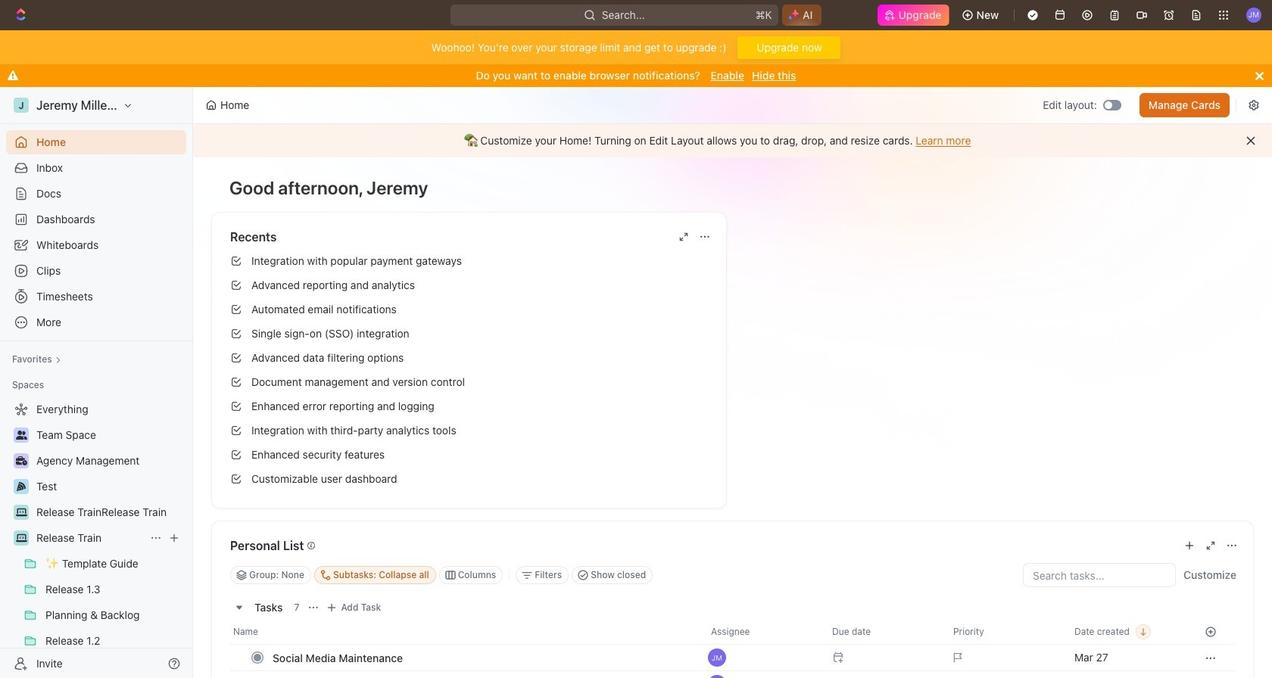 Task type: locate. For each thing, give the bounding box(es) containing it.
alert
[[193, 124, 1272, 157]]

jeremy miller's workspace, , element
[[14, 98, 29, 113]]

laptop code image
[[16, 508, 27, 517], [16, 534, 27, 543]]

tree
[[6, 398, 186, 678]]

Search tasks... text field
[[1024, 564, 1175, 587]]

tree inside sidebar navigation
[[6, 398, 186, 678]]

1 laptop code image from the top
[[16, 508, 27, 517]]

1 vertical spatial laptop code image
[[16, 534, 27, 543]]

2 laptop code image from the top
[[16, 534, 27, 543]]

0 vertical spatial laptop code image
[[16, 508, 27, 517]]

business time image
[[16, 457, 27, 466]]



Task type: vqa. For each thing, say whether or not it's contained in the screenshot.
user group icon
yes



Task type: describe. For each thing, give the bounding box(es) containing it.
user group image
[[16, 431, 27, 440]]

pizza slice image
[[17, 482, 26, 491]]

sidebar navigation
[[0, 87, 196, 678]]



